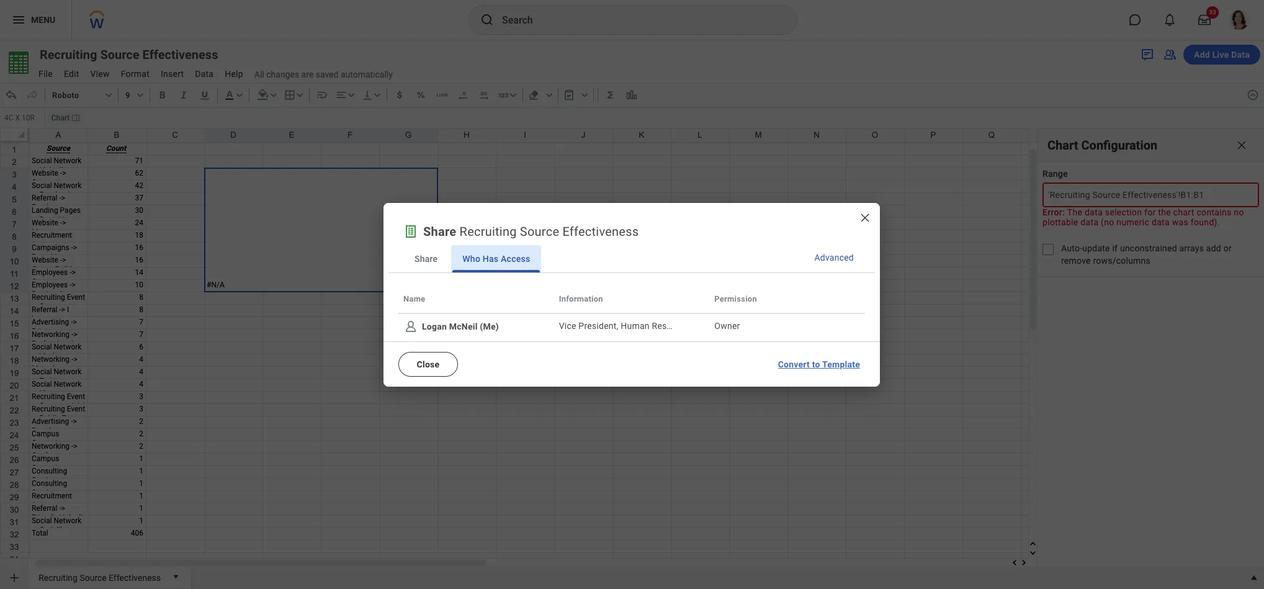 Task type: vqa. For each thing, say whether or not it's contained in the screenshot.
changes
yes



Task type: locate. For each thing, give the bounding box(es) containing it.
(me)
[[480, 321, 499, 331]]

0 vertical spatial effectiveness
[[142, 47, 218, 62]]

grid
[[0, 128, 1264, 589]]

0 vertical spatial recruiting
[[40, 47, 97, 62]]

convert to template button
[[773, 352, 865, 376]]

data left was
[[1152, 217, 1170, 227]]

data right 'the'
[[1085, 207, 1103, 217]]

autosum image
[[604, 89, 617, 101]]

inbox large image
[[1199, 14, 1211, 26]]

menus menu bar
[[32, 65, 249, 83]]

recruiting source effectiveness button
[[34, 46, 240, 63], [34, 567, 166, 587]]

remove zero image
[[457, 89, 469, 101]]

was
[[1172, 217, 1189, 227]]

all changes are saved automatically button
[[249, 69, 393, 80]]

plottable
[[1043, 217, 1079, 227]]

chart configuration
[[1048, 138, 1158, 152]]

chart inside button
[[51, 114, 70, 122]]

share down worksheets image
[[415, 254, 438, 263]]

recruiting for first recruiting source effectiveness "button" from the bottom
[[39, 573, 78, 583]]

logan mcneil (me)
[[422, 321, 499, 331]]

automatically
[[341, 69, 393, 79]]

saved
[[316, 69, 339, 79]]

unconstrained
[[1120, 243, 1177, 253]]

(no
[[1101, 217, 1115, 227]]

dialog containing share
[[384, 203, 880, 386]]

share inside tab
[[415, 254, 438, 263]]

thousands comma image
[[436, 89, 448, 101]]

chart for chart
[[51, 114, 70, 122]]

0 horizontal spatial chart
[[51, 114, 70, 122]]

1 recruiting source effectiveness button from the top
[[34, 46, 240, 63]]

Range text field
[[1043, 182, 1259, 207]]

1 vertical spatial recruiting source effectiveness
[[39, 573, 161, 583]]

undo l image
[[5, 89, 17, 101]]

0 vertical spatial share
[[423, 224, 456, 239]]

advanced
[[815, 252, 854, 262]]

1 vertical spatial recruiting source effectiveness button
[[34, 567, 166, 587]]

remove
[[1061, 256, 1091, 266]]

share recruiting source effectiveness
[[423, 224, 639, 239]]

1 horizontal spatial chart
[[1048, 138, 1078, 152]]

update
[[1083, 243, 1110, 253]]

recruiting
[[40, 47, 97, 62], [460, 224, 517, 239], [39, 573, 78, 583]]

effectiveness for 1st recruiting source effectiveness "button"
[[142, 47, 218, 62]]

auto-update if unconstrained arrays add or remove rows/columns
[[1061, 243, 1232, 266]]

recruiting source effectiveness
[[40, 47, 218, 62], [39, 573, 161, 583]]

advanced tab
[[808, 245, 860, 272]]

share right worksheets image
[[423, 224, 456, 239]]

all
[[254, 69, 264, 79]]

2 vertical spatial effectiveness
[[109, 573, 161, 583]]

arrays
[[1180, 243, 1204, 253]]

the
[[1158, 207, 1171, 217]]

has
[[483, 254, 499, 263]]

2 recruiting source effectiveness button from the top
[[34, 567, 166, 587]]

selection
[[1105, 207, 1142, 217]]

1 vertical spatial chart
[[1048, 138, 1078, 152]]

source
[[100, 47, 139, 62], [520, 224, 559, 239], [80, 573, 107, 583]]

recruiting source effectiveness for 1st recruiting source effectiveness "button"
[[40, 47, 218, 62]]

share
[[423, 224, 456, 239], [415, 254, 438, 263]]

vice
[[559, 321, 576, 331]]

1 vertical spatial source
[[520, 224, 559, 239]]

underline image
[[198, 89, 211, 101]]

range
[[1043, 169, 1068, 179]]

chart button
[[48, 112, 83, 124]]

1 vertical spatial recruiting
[[460, 224, 517, 239]]

x image
[[859, 211, 871, 224]]

chart
[[51, 114, 70, 122], [1048, 138, 1078, 152]]

media classroom image
[[1163, 47, 1177, 62]]

dialog
[[384, 203, 880, 386]]

close button
[[398, 352, 458, 376]]

0 vertical spatial recruiting source effectiveness button
[[34, 46, 240, 63]]

share tab
[[403, 245, 449, 272]]

notifications large image
[[1164, 14, 1176, 26]]

0 vertical spatial chart
[[51, 114, 70, 122]]

data
[[1232, 50, 1250, 60]]

if
[[1113, 243, 1118, 253]]

1 vertical spatial share
[[415, 254, 438, 263]]

source for 1st recruiting source effectiveness "button"
[[100, 47, 139, 62]]

2 vertical spatial source
[[80, 573, 107, 583]]

0 vertical spatial recruiting source effectiveness
[[40, 47, 218, 62]]

share for share recruiting source effectiveness
[[423, 224, 456, 239]]

profile logan mcneil element
[[1222, 6, 1257, 34]]

eraser image
[[527, 89, 540, 101]]

0 vertical spatial source
[[100, 47, 139, 62]]

chart
[[1174, 207, 1195, 217]]

chart for chart configuration
[[1048, 138, 1078, 152]]

data
[[1085, 207, 1103, 217], [1081, 217, 1099, 227], [1152, 217, 1170, 227]]

convert
[[778, 359, 810, 369]]

president,
[[579, 321, 619, 331]]

effectiveness
[[142, 47, 218, 62], [563, 224, 639, 239], [109, 573, 161, 583]]

chart image
[[625, 89, 638, 101]]

error :
[[1043, 207, 1068, 217]]

live
[[1213, 50, 1229, 60]]

2 vertical spatial recruiting
[[39, 573, 78, 583]]

None text field
[[1, 109, 44, 127]]



Task type: describe. For each thing, give the bounding box(es) containing it.
human
[[621, 321, 650, 331]]

access
[[501, 254, 530, 263]]

add
[[1194, 50, 1210, 60]]

found).
[[1191, 217, 1220, 227]]

1 vertical spatial effectiveness
[[563, 224, 639, 239]]

owner
[[715, 321, 740, 331]]

text wrap image
[[316, 89, 328, 101]]

auto-
[[1061, 243, 1083, 253]]

activity stream image
[[1140, 47, 1155, 62]]

add zero image
[[478, 89, 490, 101]]

x image
[[1236, 139, 1248, 151]]

chevron up circle image
[[1247, 89, 1259, 101]]

bold image
[[156, 89, 169, 101]]

italics image
[[177, 89, 190, 101]]

recruiting for 1st recruiting source effectiveness "button"
[[40, 47, 97, 62]]

permission
[[715, 294, 757, 303]]

source inside dialog
[[520, 224, 559, 239]]

to
[[812, 359, 820, 369]]

source for first recruiting source effectiveness "button" from the bottom
[[80, 573, 107, 583]]

the
[[1068, 207, 1083, 217]]

contains
[[1197, 207, 1232, 217]]

paste image
[[563, 89, 575, 101]]

vice president, human resources
[[559, 321, 694, 331]]

name
[[403, 294, 425, 303]]

mcneil
[[449, 321, 478, 331]]

toolbar container region
[[0, 83, 1242, 107]]

or
[[1224, 243, 1232, 253]]

configuration
[[1082, 138, 1158, 152]]

rows/columns
[[1093, 256, 1151, 266]]

template
[[822, 359, 860, 369]]

who has access tab
[[451, 245, 541, 272]]

the data selection for the chart contains no plottable data (no numeric data was found).
[[1043, 207, 1244, 227]]

no
[[1234, 207, 1244, 217]]

dollar sign image
[[393, 89, 406, 101]]

changes
[[266, 69, 299, 79]]

effectiveness for first recruiting source effectiveness "button" from the bottom
[[109, 573, 161, 583]]

:
[[1063, 207, 1065, 217]]

worksheets image
[[403, 224, 418, 239]]

add live data
[[1194, 50, 1250, 60]]

add footer ws image
[[8, 572, 21, 584]]

user image
[[403, 319, 418, 334]]

search image
[[480, 12, 495, 27]]

numeric
[[1117, 217, 1150, 227]]

who has access
[[463, 254, 530, 263]]

share for share
[[415, 254, 438, 263]]

navigation tab list
[[389, 245, 875, 273]]

all changes are saved automatically
[[254, 69, 393, 79]]

who
[[463, 254, 480, 263]]

data left (no on the right of the page
[[1081, 217, 1099, 227]]

information
[[559, 294, 603, 303]]

resources
[[652, 321, 694, 331]]

error
[[1043, 207, 1063, 217]]

add live data button
[[1184, 45, 1261, 65]]

for
[[1145, 207, 1156, 217]]

add
[[1207, 243, 1222, 253]]

percentage image
[[414, 89, 427, 101]]

recruiting source effectiveness for first recruiting source effectiveness "button" from the bottom
[[39, 573, 161, 583]]

are
[[301, 69, 314, 79]]

logan
[[422, 321, 447, 331]]

convert to template
[[778, 359, 860, 369]]

close
[[417, 359, 440, 369]]



